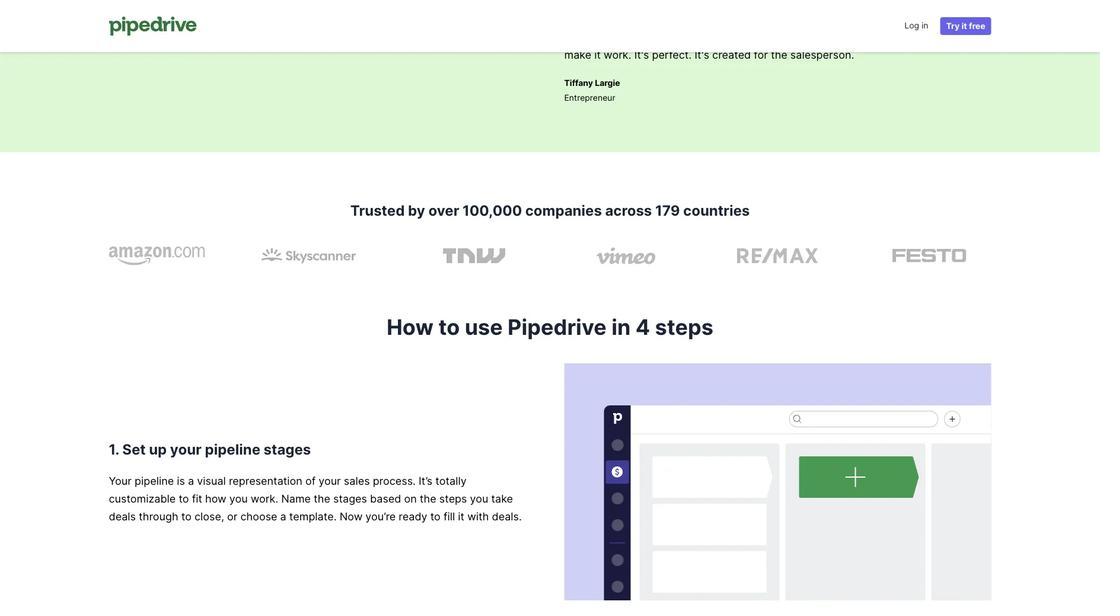 Task type: describe. For each thing, give the bounding box(es) containing it.
log in
[[905, 20, 929, 31]]

free
[[969, 21, 986, 31]]

close,
[[195, 510, 224, 523]]

the up template.
[[314, 492, 330, 505]]

1 you from the left
[[229, 492, 248, 505]]

set
[[122, 441, 146, 458]]

entrepreneur
[[564, 93, 616, 103]]

the right on on the left bottom of page
[[420, 492, 436, 505]]

pipeline inside your pipeline is a visual representation of your sales process. it's totally customizable to fit how you work. name the stages based on the steps you take deals through to close, or choose a template. now you're ready to fill it with deals.
[[135, 475, 174, 488]]

1 vertical spatial a
[[280, 510, 286, 523]]

totally
[[436, 475, 467, 488]]

try
[[946, 21, 960, 31]]

no
[[150, 36, 159, 44]]

1 i from the left
[[674, 30, 677, 43]]

to left close,
[[181, 510, 192, 523]]

1.
[[109, 441, 119, 458]]

based
[[370, 492, 401, 505]]

card
[[183, 36, 198, 44]]

countries
[[683, 202, 750, 219]]

log in link
[[905, 17, 929, 36]]

to left use
[[439, 314, 460, 340]]

perfect.
[[652, 48, 692, 61]]

0 horizontal spatial stages
[[264, 441, 311, 458]]

over
[[429, 202, 459, 219]]

1 horizontal spatial it's
[[634, 48, 649, 61]]

through
[[139, 510, 178, 523]]

have
[[936, 30, 960, 43]]

largie
[[595, 78, 620, 88]]

is inside your pipeline is a visual representation of your sales process. it's totally customizable to fit how you work. name the stages based on the steps you take deals through to close, or choose a template. now you're ready to fill it with deals.
[[177, 475, 185, 488]]

by
[[408, 202, 425, 219]]

fit
[[192, 492, 202, 505]]

steps inside your pipeline is a visual representation of your sales process. it's totally customizable to fit how you work. name the stages based on the steps you take deals through to close, or choose a template. now you're ready to fill it with deals.
[[439, 492, 467, 505]]

not
[[772, 30, 789, 43]]

for
[[754, 48, 768, 61]]

template.
[[289, 510, 337, 523]]

required
[[200, 36, 228, 44]]

access.
[[122, 36, 148, 44]]

100,000
[[463, 202, 522, 219]]

work. inside your pipeline is a visual representation of your sales process. it's totally customizable to fit how you work. name the stages based on the steps you take deals through to close, or choose a template. now you're ready to fill it with deals.
[[251, 492, 278, 505]]

sales
[[344, 475, 370, 488]]

1 vertical spatial in
[[612, 314, 631, 340]]

need.
[[680, 30, 708, 43]]

2 horizontal spatial it's
[[695, 48, 709, 61]]

log
[[905, 20, 919, 31]]

deals
[[109, 510, 136, 523]]

1 horizontal spatial in
[[922, 20, 929, 31]]

kind
[[812, 30, 833, 43]]

0 horizontal spatial a
[[188, 475, 194, 488]]

stages inside your pipeline is a visual representation of your sales process. it's totally customizable to fit how you work. name the stages based on the steps you take deals through to close, or choose a template. now you're ready to fill it with deals.
[[333, 492, 367, 505]]

companies
[[525, 202, 602, 219]]

tiffany largie entrepreneur
[[564, 78, 620, 103]]

what
[[646, 30, 671, 43]]

1. set up your pipeline stages
[[109, 441, 311, 458]]

use
[[465, 314, 503, 340]]

with
[[468, 510, 489, 523]]

exactly
[[607, 30, 643, 43]]

of inside it's exactly what i need. pipedrive is not the kind of software where i have to make it work. it's perfect. it's created for the salesperson.
[[836, 30, 846, 43]]

2 you from the left
[[470, 492, 488, 505]]

try it free button
[[941, 17, 991, 35]]

pipedrive inside it's exactly what i need. pipedrive is not the kind of software where i have to make it work. it's perfect. it's created for the salesperson.
[[711, 30, 758, 43]]



Task type: locate. For each thing, give the bounding box(es) containing it.
it inside button
[[962, 21, 967, 31]]

try it free
[[946, 21, 986, 31]]

steps
[[655, 314, 714, 340], [439, 492, 467, 505]]

a up fit
[[188, 475, 194, 488]]

your pipeline is a visual representation of your sales process. it's totally customizable to fit how you work. name the stages based on the steps you take deals through to close, or choose a template. now you're ready to fill it with deals.
[[109, 475, 522, 523]]

of right kind
[[836, 30, 846, 43]]

process.
[[373, 475, 416, 488]]

1 vertical spatial of
[[305, 475, 316, 488]]

it's down exactly
[[634, 48, 649, 61]]

is left not
[[761, 30, 769, 43]]

it inside it's exactly what i need. pipedrive is not the kind of software where i have to make it work. it's perfect. it's created for the salesperson.
[[595, 48, 601, 61]]

1 horizontal spatial i
[[931, 30, 933, 43]]

0 horizontal spatial in
[[612, 314, 631, 340]]

of inside your pipeline is a visual representation of your sales process. it's totally customizable to fit how you work. name the stages based on the steps you take deals through to close, or choose a template. now you're ready to fill it with deals.
[[305, 475, 316, 488]]

to
[[963, 30, 974, 43], [439, 314, 460, 340], [179, 492, 189, 505], [181, 510, 192, 523], [430, 510, 441, 523]]

0 horizontal spatial i
[[674, 30, 677, 43]]

0 horizontal spatial pipedrive
[[508, 314, 607, 340]]

visual
[[197, 475, 226, 488]]

you up with
[[470, 492, 488, 505]]

work. down representation
[[251, 492, 278, 505]]

you
[[229, 492, 248, 505], [470, 492, 488, 505]]

your inside your pipeline is a visual representation of your sales process. it's totally customizable to fit how you work. name the stages based on the steps you take deals through to close, or choose a template. now you're ready to fill it with deals.
[[319, 475, 341, 488]]

customizable
[[109, 492, 176, 505]]

2 vertical spatial it
[[458, 510, 465, 523]]

deals.
[[492, 510, 522, 523]]

the
[[792, 30, 809, 43], [771, 48, 788, 61], [314, 492, 330, 505], [420, 492, 436, 505]]

2 horizontal spatial it
[[962, 21, 967, 31]]

1 vertical spatial your
[[319, 475, 341, 488]]

your
[[170, 441, 202, 458], [319, 475, 341, 488]]

take
[[491, 492, 513, 505]]

how to use pipedrive in 4 steps
[[387, 314, 714, 340]]

is
[[761, 30, 769, 43], [177, 475, 185, 488]]

stages
[[264, 441, 311, 458], [333, 492, 367, 505]]

a down name
[[280, 510, 286, 523]]

1 horizontal spatial pipeline
[[205, 441, 260, 458]]

a
[[188, 475, 194, 488], [280, 510, 286, 523]]

it's
[[419, 475, 433, 488]]

credit
[[161, 36, 181, 44]]

stages up representation
[[264, 441, 311, 458]]

full access. no credit card required
[[109, 36, 228, 44]]

0 horizontal spatial you
[[229, 492, 248, 505]]

pipeline
[[205, 441, 260, 458], [135, 475, 174, 488]]

full
[[109, 36, 120, 44]]

it's exactly what i need. pipedrive is not the kind of software where i have to make it work. it's perfect. it's created for the salesperson.
[[564, 30, 974, 61]]

1 vertical spatial pipedrive
[[508, 314, 607, 340]]

in
[[922, 20, 929, 31], [612, 314, 631, 340]]

1 horizontal spatial steps
[[655, 314, 714, 340]]

work. down exactly
[[604, 48, 631, 61]]

1 horizontal spatial a
[[280, 510, 286, 523]]

0 horizontal spatial steps
[[439, 492, 467, 505]]

1 vertical spatial it
[[595, 48, 601, 61]]

name
[[281, 492, 311, 505]]

of
[[836, 30, 846, 43], [305, 475, 316, 488]]

tiffany
[[564, 78, 593, 88]]

0 vertical spatial stages
[[264, 441, 311, 458]]

0 vertical spatial of
[[836, 30, 846, 43]]

it's up make
[[589, 30, 604, 43]]

1 vertical spatial steps
[[439, 492, 467, 505]]

of up name
[[305, 475, 316, 488]]

0 horizontal spatial it
[[458, 510, 465, 523]]

0 vertical spatial a
[[188, 475, 194, 488]]

1 vertical spatial is
[[177, 475, 185, 488]]

software
[[849, 30, 893, 43]]

0 horizontal spatial work.
[[251, 492, 278, 505]]

your right up at the left of the page
[[170, 441, 202, 458]]

salesperson.
[[791, 48, 854, 61]]

i
[[674, 30, 677, 43], [931, 30, 933, 43]]

1 horizontal spatial work.
[[604, 48, 631, 61]]

where
[[896, 30, 928, 43]]

the right not
[[792, 30, 809, 43]]

1 horizontal spatial stages
[[333, 492, 367, 505]]

you up or on the bottom
[[229, 492, 248, 505]]

it inside your pipeline is a visual representation of your sales process. it's totally customizable to fit how you work. name the stages based on the steps you take deals through to close, or choose a template. now you're ready to fill it with deals.
[[458, 510, 465, 523]]

it right make
[[595, 48, 601, 61]]

0 vertical spatial pipedrive
[[711, 30, 758, 43]]

it right try
[[962, 21, 967, 31]]

to left fill on the bottom
[[430, 510, 441, 523]]

0 horizontal spatial of
[[305, 475, 316, 488]]

to right try
[[963, 30, 974, 43]]

0 horizontal spatial pipeline
[[135, 475, 174, 488]]

4
[[636, 314, 650, 340]]

in right log
[[922, 20, 929, 31]]

steps down totally
[[439, 492, 467, 505]]

1 horizontal spatial you
[[470, 492, 488, 505]]

the down not
[[771, 48, 788, 61]]

is left 'visual' at the left bottom of page
[[177, 475, 185, 488]]

is inside it's exactly what i need. pipedrive is not the kind of software where i have to make it work. it's perfect. it's created for the salesperson.
[[761, 30, 769, 43]]

0 vertical spatial it
[[962, 21, 967, 31]]

0 horizontal spatial is
[[177, 475, 185, 488]]

1 vertical spatial work.
[[251, 492, 278, 505]]

stages up now on the bottom left of the page
[[333, 492, 367, 505]]

across
[[605, 202, 652, 219]]

pipedrive
[[711, 30, 758, 43], [508, 314, 607, 340]]

1 vertical spatial pipeline
[[135, 475, 174, 488]]

it's
[[589, 30, 604, 43], [634, 48, 649, 61], [695, 48, 709, 61]]

it
[[962, 21, 967, 31], [595, 48, 601, 61], [458, 510, 465, 523]]

fill
[[444, 510, 455, 523]]

0 horizontal spatial it's
[[589, 30, 604, 43]]

steps right 4
[[655, 314, 714, 340]]

work. inside it's exactly what i need. pipedrive is not the kind of software where i have to make it work. it's perfect. it's created for the salesperson.
[[604, 48, 631, 61]]

work.
[[604, 48, 631, 61], [251, 492, 278, 505]]

you're
[[366, 510, 396, 523]]

how
[[387, 314, 434, 340]]

trusted
[[350, 202, 405, 219]]

ready
[[399, 510, 427, 523]]

0 vertical spatial is
[[761, 30, 769, 43]]

it's down need.
[[695, 48, 709, 61]]

i left have
[[931, 30, 933, 43]]

your left sales
[[319, 475, 341, 488]]

now
[[340, 510, 363, 523]]

2 i from the left
[[931, 30, 933, 43]]

your
[[109, 475, 132, 488]]

0 vertical spatial pipeline
[[205, 441, 260, 458]]

pipeline up 'visual' at the left bottom of page
[[205, 441, 260, 458]]

0 horizontal spatial your
[[170, 441, 202, 458]]

it right fill on the bottom
[[458, 510, 465, 523]]

1 horizontal spatial is
[[761, 30, 769, 43]]

1 horizontal spatial your
[[319, 475, 341, 488]]

1 horizontal spatial it
[[595, 48, 601, 61]]

choose
[[241, 510, 277, 523]]

1 vertical spatial stages
[[333, 492, 367, 505]]

trusted by over 100,000 companies across 179 countries
[[350, 202, 750, 219]]

in left 4
[[612, 314, 631, 340]]

i right what
[[674, 30, 677, 43]]

to left fit
[[179, 492, 189, 505]]

0 vertical spatial in
[[922, 20, 929, 31]]

0 vertical spatial work.
[[604, 48, 631, 61]]

0 vertical spatial steps
[[655, 314, 714, 340]]

1 horizontal spatial pipedrive
[[711, 30, 758, 43]]

pipeline up customizable
[[135, 475, 174, 488]]

on
[[404, 492, 417, 505]]

representation
[[229, 475, 302, 488]]

up
[[149, 441, 167, 458]]

1 horizontal spatial of
[[836, 30, 846, 43]]

0 vertical spatial your
[[170, 441, 202, 458]]

to inside it's exactly what i need. pipedrive is not the kind of software where i have to make it work. it's perfect. it's created for the salesperson.
[[963, 30, 974, 43]]

how
[[205, 492, 226, 505]]

179
[[655, 202, 680, 219]]

created
[[712, 48, 751, 61]]

or
[[227, 510, 238, 523]]

make
[[564, 48, 592, 61]]



Task type: vqa. For each thing, say whether or not it's contained in the screenshot.
1st '–' from the left
no



